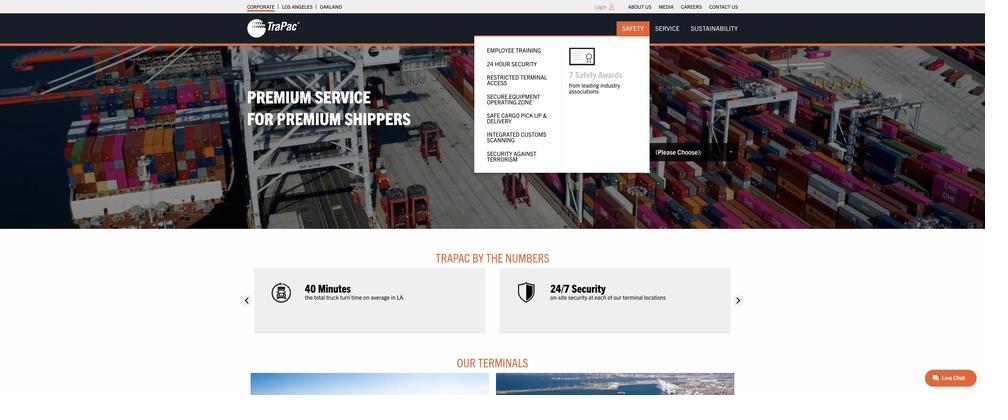 Task type: vqa. For each thing, say whether or not it's contained in the screenshot.
following on the top of the page
no



Task type: locate. For each thing, give the bounding box(es) containing it.
2 vertical spatial security
[[572, 281, 606, 295]]

employee
[[487, 47, 514, 54]]

time
[[351, 294, 362, 301]]

contact us link
[[709, 2, 738, 12]]

shippers
[[344, 107, 411, 129]]

la
[[397, 294, 403, 301]]

solid image
[[734, 296, 742, 306]]

truck
[[326, 294, 339, 301]]

safety inside 7 safety awards from leading industry associations
[[575, 69, 596, 80]]

0 horizontal spatial service
[[315, 85, 371, 107]]

from
[[569, 82, 580, 89]]

turn
[[340, 294, 350, 301]]

2 us from the left
[[732, 4, 738, 10]]

by
[[472, 250, 484, 265]]

1 vertical spatial premium
[[277, 107, 341, 129]]

of
[[608, 294, 612, 301]]

cargo
[[501, 112, 520, 119]]

against
[[514, 150, 536, 157]]

0 vertical spatial safety
[[622, 24, 644, 32]]

the
[[486, 250, 503, 265]]

us for contact us
[[732, 4, 738, 10]]

associations
[[569, 88, 599, 95]]

us inside 'link'
[[732, 4, 738, 10]]

safe cargo pick up & delivery link
[[481, 109, 554, 128]]

contact us
[[709, 4, 738, 10]]

average
[[371, 294, 390, 301]]

safety up leading
[[575, 69, 596, 80]]

1 horizontal spatial service
[[655, 24, 680, 32]]

service
[[655, 24, 680, 32], [315, 85, 371, 107]]

corporate link
[[247, 2, 275, 12]]

los angeles
[[282, 4, 313, 10]]

media
[[659, 4, 674, 10]]

leading
[[582, 82, 599, 89]]

us right contact
[[732, 4, 738, 10]]

service inside premium service for premium shippers
[[315, 85, 371, 107]]

1 vertical spatial security
[[487, 150, 512, 157]]

premium
[[247, 85, 311, 107], [277, 107, 341, 129]]

safe cargo pick up & delivery
[[487, 112, 547, 124]]

1 vertical spatial safety
[[575, 69, 596, 80]]

oakland
[[320, 4, 342, 10]]

security left of
[[572, 281, 606, 295]]

main content
[[240, 250, 745, 395]]

scanning
[[487, 136, 515, 143]]

corporate image
[[247, 19, 300, 38]]

7 safety awards menu bar
[[474, 21, 744, 173]]

site
[[558, 294, 567, 301]]

angeles
[[292, 4, 313, 10]]

0 vertical spatial service
[[655, 24, 680, 32]]

our
[[457, 355, 476, 370]]

our
[[614, 294, 622, 301]]

main content containing trapac by the numbers
[[240, 250, 745, 395]]

access
[[487, 79, 507, 86]]

login
[[595, 4, 606, 10]]

each
[[595, 294, 606, 301]]

numbers
[[505, 250, 549, 265]]

operating
[[487, 98, 517, 105]]

menu bar
[[625, 2, 742, 12]]

about
[[628, 4, 644, 10]]

los angeles link
[[282, 2, 313, 12]]

about us link
[[628, 2, 652, 12]]

40
[[305, 281, 316, 295]]

us right about
[[645, 4, 652, 10]]

industry
[[600, 82, 620, 89]]

total
[[314, 294, 325, 301]]

0 horizontal spatial safety
[[575, 69, 596, 80]]

safety
[[622, 24, 644, 32], [575, 69, 596, 80]]

24/7 security on-site security at each of our terminal locations
[[550, 281, 666, 301]]

security
[[511, 60, 537, 67], [487, 150, 512, 157], [572, 281, 606, 295]]

security inside security against terrorism
[[487, 150, 512, 157]]

delivery
[[487, 117, 512, 124]]

about us
[[628, 4, 652, 10]]

up
[[534, 112, 542, 119]]

1 vertical spatial service
[[315, 85, 371, 107]]

service link
[[650, 21, 685, 35]]

in
[[391, 294, 395, 301]]

1 us from the left
[[645, 4, 652, 10]]

security down training
[[511, 60, 537, 67]]

security down scanning
[[487, 150, 512, 157]]

us
[[645, 4, 652, 10], [732, 4, 738, 10]]

24/7
[[550, 281, 569, 295]]

on
[[363, 294, 369, 301]]

0 horizontal spatial us
[[645, 4, 652, 10]]

7
[[569, 69, 573, 80]]

terrorism
[[487, 156, 518, 163]]

24 hour security
[[487, 60, 537, 67]]

safety menu item
[[474, 21, 650, 173]]

1 horizontal spatial us
[[732, 4, 738, 10]]

integrated customs scanning
[[487, 131, 546, 143]]

corporate
[[247, 4, 275, 10]]

1 horizontal spatial safety
[[622, 24, 644, 32]]

security inside 24/7 security on-site security at each of our terminal locations
[[572, 281, 606, 295]]

integrated customs scanning link
[[481, 128, 554, 147]]

pick
[[521, 112, 533, 119]]

safety down about
[[622, 24, 644, 32]]

sustainability
[[691, 24, 738, 32]]



Task type: describe. For each thing, give the bounding box(es) containing it.
terminal
[[623, 294, 643, 301]]

login link
[[595, 4, 606, 10]]

contact
[[709, 4, 730, 10]]

careers link
[[681, 2, 702, 12]]

integrated
[[487, 131, 520, 138]]

0 vertical spatial security
[[511, 60, 537, 67]]

restricted terminal access link
[[481, 70, 554, 90]]

&
[[543, 112, 547, 119]]

customs
[[521, 131, 546, 138]]

for
[[247, 107, 273, 129]]

24
[[487, 60, 493, 67]]

safe
[[487, 112, 500, 119]]

7 safety awards from leading industry associations
[[569, 69, 622, 95]]

security
[[568, 294, 587, 301]]

hour
[[495, 60, 510, 67]]

solid image
[[243, 296, 251, 306]]

premium service for premium shippers
[[247, 85, 411, 129]]

on-
[[550, 294, 558, 301]]

oakland link
[[320, 2, 342, 12]]

us for about us
[[645, 4, 652, 10]]

terminals
[[478, 355, 528, 370]]

security against terrorism link
[[481, 147, 554, 166]]

restricted terminal access
[[487, 74, 547, 86]]

menu bar containing about us
[[625, 2, 742, 12]]

security against terrorism
[[487, 150, 536, 163]]

the
[[305, 294, 313, 301]]

0 vertical spatial premium
[[247, 85, 311, 107]]

light image
[[609, 4, 614, 10]]

secure equipment operating zone link
[[481, 90, 554, 109]]

service inside 7 safety awards menu bar
[[655, 24, 680, 32]]

7 safety awards menu
[[474, 35, 650, 173]]

24 hour security link
[[481, 57, 554, 70]]

media link
[[659, 2, 674, 12]]

locations
[[644, 294, 666, 301]]

secure equipment operating zone
[[487, 93, 540, 105]]

zone
[[518, 98, 532, 105]]

careers
[[681, 4, 702, 10]]

safety inside "link"
[[622, 24, 644, 32]]

minutes
[[318, 281, 351, 295]]

secure
[[487, 93, 508, 100]]

employee training link
[[481, 44, 554, 57]]

our terminals
[[457, 355, 528, 370]]

trapac
[[436, 250, 470, 265]]

safety link
[[617, 21, 650, 35]]

7 safety awards menu item
[[569, 44, 643, 95]]

training
[[516, 47, 541, 54]]

equipment
[[509, 93, 540, 100]]

40 minutes the total truck turn time on average in la
[[305, 281, 403, 301]]

los
[[282, 4, 291, 10]]

at
[[589, 294, 593, 301]]

awards
[[598, 69, 622, 80]]

sustainability link
[[685, 21, 744, 35]]

restricted
[[487, 74, 519, 81]]

terminal
[[520, 74, 547, 81]]

trapac by the numbers
[[436, 250, 549, 265]]

employee training
[[487, 47, 541, 54]]



